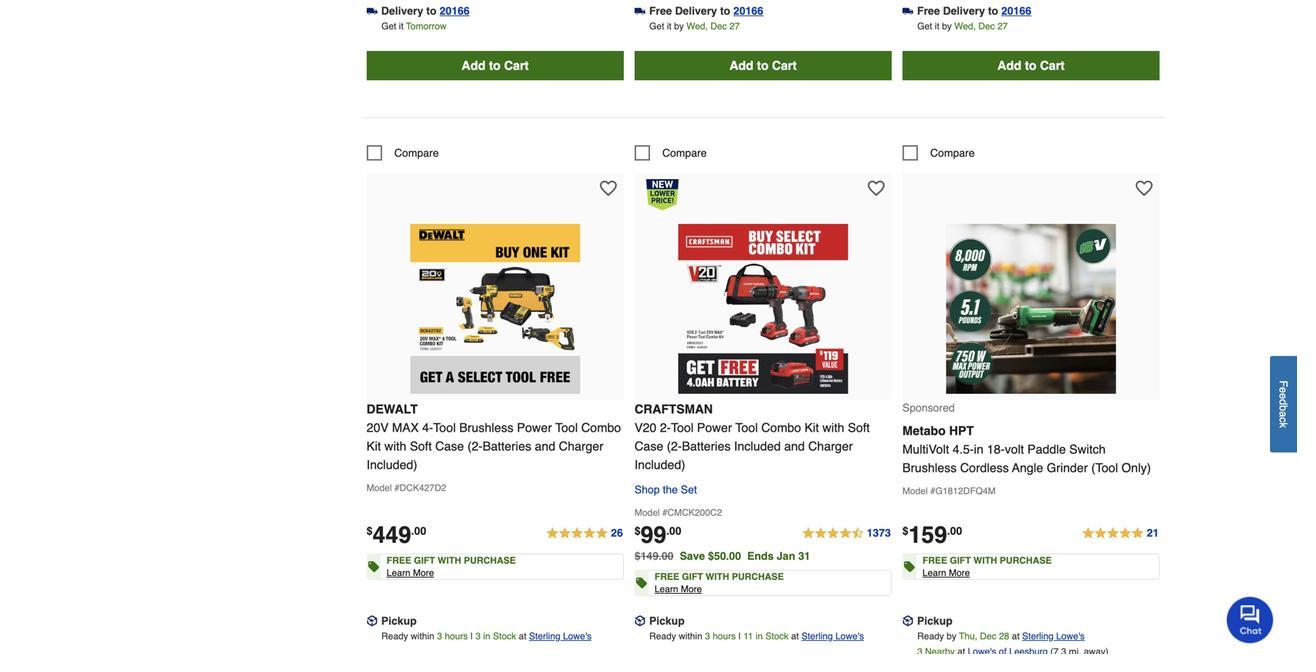 Task type: vqa. For each thing, say whether or not it's contained in the screenshot.
order?
no



Task type: locate. For each thing, give the bounding box(es) containing it.
max
[[392, 421, 419, 435]]

stock
[[493, 631, 517, 642], [766, 631, 789, 642]]

2 and from the left
[[785, 439, 805, 454]]

cart for third add to cart button from left
[[1041, 58, 1065, 73]]

1 horizontal spatial pickup image
[[635, 616, 646, 627]]

with
[[438, 556, 462, 566], [974, 556, 998, 566], [706, 572, 730, 583]]

2 add to cart from the left
[[730, 58, 797, 73]]

1 horizontal spatial cart
[[773, 58, 797, 73]]

within for ready within 3 hours | 3 in stock at sterling lowe's
[[411, 631, 435, 642]]

cart for 3rd add to cart button from right
[[504, 58, 529, 73]]

20166
[[440, 5, 470, 17], [734, 5, 764, 17], [1002, 5, 1032, 17]]

1 horizontal spatial gift
[[682, 572, 703, 583]]

5 stars image left the 99
[[546, 525, 624, 543]]

sterling for ready within 3 hours | 3 in stock at sterling lowe's
[[529, 631, 561, 642]]

free
[[650, 5, 672, 17], [918, 5, 941, 17]]

2 tool from the left
[[556, 421, 578, 435]]

ready
[[382, 631, 408, 642], [650, 631, 677, 642], [918, 631, 945, 642]]

3
[[437, 631, 442, 642], [476, 631, 481, 642], [705, 631, 711, 642]]

2 case from the left
[[635, 439, 664, 454]]

1 horizontal spatial in
[[756, 631, 763, 642]]

2 pickup image from the left
[[635, 616, 646, 627]]

0 horizontal spatial wed,
[[687, 21, 708, 32]]

2 within from the left
[[679, 631, 703, 642]]

2 horizontal spatial 3
[[705, 631, 711, 642]]

#
[[395, 483, 400, 494], [931, 486, 936, 497], [663, 508, 668, 518]]

1 horizontal spatial .00
[[667, 525, 682, 537]]

3 .00 from the left
[[948, 525, 963, 537]]

2 $ from the left
[[635, 525, 641, 537]]

0 horizontal spatial purchase
[[464, 556, 516, 566]]

$ inside $ 449 .00
[[367, 525, 373, 537]]

1 free from the left
[[650, 5, 672, 17]]

|
[[471, 631, 473, 642], [739, 631, 741, 642]]

compare inside the 5014248537 element
[[931, 147, 975, 159]]

truck filled image
[[367, 6, 378, 16], [903, 6, 914, 16]]

1 horizontal spatial charger
[[809, 439, 853, 454]]

v20
[[635, 421, 657, 435]]

add to cart
[[462, 58, 529, 73], [730, 58, 797, 73], [998, 58, 1065, 73]]

$ inside $ 99 .00
[[635, 525, 641, 537]]

free for truck filled icon associated with free
[[918, 5, 941, 17]]

1 truck filled image from the left
[[367, 6, 378, 16]]

# down multivolt at bottom
[[931, 486, 936, 497]]

delivery for truck filled icon associated with free
[[944, 5, 986, 17]]

1 horizontal spatial get it by wed, dec 27
[[918, 21, 1008, 32]]

2 cart from the left
[[773, 58, 797, 73]]

| for 3
[[471, 631, 473, 642]]

1 horizontal spatial brushless
[[903, 461, 957, 475]]

kit inside craftsman v20 2-tool power tool combo kit with soft case (2-batteries included and charger included)
[[805, 421, 820, 435]]

2 horizontal spatial free gift with purchase learn more
[[923, 556, 1052, 579]]

5 stars image containing 21
[[1082, 525, 1160, 543]]

20166 for truck filled icon associated with free
[[1002, 5, 1032, 17]]

hours for 3
[[445, 631, 468, 642]]

3 add to cart button from the left
[[903, 51, 1160, 80]]

dewalt
[[367, 402, 418, 416]]

it for truck filled image
[[667, 21, 672, 32]]

free gift with purchase learn more down $149.00 save $50.00 ends jan 31
[[655, 572, 784, 595]]

0 horizontal spatial pickup image
[[367, 616, 378, 627]]

# down "shop the set" at the bottom of the page
[[663, 508, 668, 518]]

to
[[427, 5, 437, 17], [721, 5, 731, 17], [989, 5, 999, 17], [489, 58, 501, 73], [757, 58, 769, 73], [1026, 58, 1037, 73]]

2 add to cart button from the left
[[635, 51, 892, 80]]

gift down "actual price $159.00" element on the bottom of page
[[950, 556, 972, 566]]

1 delivery from the left
[[381, 5, 424, 17]]

2 horizontal spatial ready
[[918, 631, 945, 642]]

2 horizontal spatial learn
[[923, 568, 947, 579]]

.00 down dck427d2
[[412, 525, 427, 537]]

gift down $ 449 .00
[[414, 556, 435, 566]]

power inside dewalt 20v max 4-tool brushless power tool combo kit with soft case (2-batteries and charger included)
[[517, 421, 552, 435]]

0 horizontal spatial learn
[[387, 568, 411, 579]]

1 sterling lowe's button from the left
[[529, 629, 592, 644]]

e up d
[[1278, 387, 1291, 393]]

$ 99 .00
[[635, 522, 682, 549]]

# for cmck200c2
[[663, 508, 668, 518]]

0 horizontal spatial kit
[[367, 439, 381, 454]]

model left dck427d2
[[367, 483, 392, 494]]

0 horizontal spatial case
[[436, 439, 464, 454]]

28
[[1000, 631, 1010, 642]]

tomorrow
[[406, 21, 447, 32]]

1 stock from the left
[[493, 631, 517, 642]]

brushless right 4-
[[460, 421, 514, 435]]

hours
[[445, 631, 468, 642], [713, 631, 736, 642]]

5 stars image
[[546, 525, 624, 543], [1082, 525, 1160, 543]]

batteries
[[483, 439, 532, 454], [682, 439, 731, 454]]

within
[[411, 631, 435, 642], [679, 631, 703, 642]]

2 compare from the left
[[663, 147, 707, 159]]

3 $ from the left
[[903, 525, 909, 537]]

add
[[462, 58, 486, 73], [730, 58, 754, 73], [998, 58, 1022, 73]]

2 horizontal spatial sterling
[[1023, 631, 1054, 642]]

4.5 stars image
[[802, 525, 892, 543]]

0 horizontal spatial free
[[650, 5, 672, 17]]

1 horizontal spatial sterling lowe's button
[[802, 629, 865, 644]]

1 and from the left
[[535, 439, 556, 454]]

1 get from the left
[[382, 21, 397, 32]]

2 included) from the left
[[635, 458, 686, 472]]

compare for 5014176513 element
[[395, 147, 439, 159]]

angle
[[1013, 461, 1044, 475]]

$149.00 save $50.00 ends jan 31
[[635, 550, 811, 562]]

1 horizontal spatial more
[[681, 584, 702, 595]]

3 sterling lowe's button from the left
[[1023, 629, 1085, 644]]

$ 449 .00
[[367, 522, 427, 549]]

20v
[[367, 421, 389, 435]]

free for truck filled image
[[650, 5, 672, 17]]

$ right 26
[[635, 525, 641, 537]]

3 pickup from the left
[[918, 615, 953, 627]]

pickup image for ready within 3 hours | 11 in stock at sterling lowe's
[[635, 616, 646, 627]]

ready within 3 hours | 11 in stock at sterling lowe's
[[650, 631, 865, 642]]

1 horizontal spatial at
[[792, 631, 799, 642]]

0 horizontal spatial included)
[[367, 458, 418, 472]]

1 5 stars image from the left
[[546, 525, 624, 543]]

(2- inside dewalt 20v max 4-tool brushless power tool combo kit with soft case (2-batteries and charger included)
[[468, 439, 483, 454]]

2 get from the left
[[650, 21, 665, 32]]

get it tomorrow
[[382, 21, 447, 32]]

2 horizontal spatial at
[[1013, 631, 1020, 642]]

1 horizontal spatial free
[[655, 572, 680, 583]]

4 tool from the left
[[736, 421, 758, 435]]

shop the set link
[[635, 481, 697, 499]]

1 vertical spatial soft
[[410, 439, 432, 454]]

2 horizontal spatial delivery
[[944, 5, 986, 17]]

26
[[611, 527, 623, 539]]

2 .00 from the left
[[667, 525, 682, 537]]

0 horizontal spatial #
[[395, 483, 400, 494]]

brushless inside dewalt 20v max 4-tool brushless power tool combo kit with soft case (2-batteries and charger included)
[[460, 421, 514, 435]]

.00 inside $ 159 .00
[[948, 525, 963, 537]]

1 horizontal spatial power
[[697, 421, 733, 435]]

1 .00 from the left
[[412, 525, 427, 537]]

wed, for truck filled image
[[687, 21, 708, 32]]

1 included) from the left
[[367, 458, 418, 472]]

free gift with purchase learn more for 449
[[387, 556, 516, 579]]

2 pickup from the left
[[650, 615, 685, 627]]

.00 inside $ 99 .00
[[667, 525, 682, 537]]

0 horizontal spatial with
[[438, 556, 462, 566]]

1 | from the left
[[471, 631, 473, 642]]

1 horizontal spatial |
[[739, 631, 741, 642]]

0 horizontal spatial compare
[[395, 147, 439, 159]]

27
[[730, 21, 740, 32], [998, 21, 1008, 32]]

pickup image
[[367, 616, 378, 627], [635, 616, 646, 627], [903, 616, 914, 627]]

wed, for truck filled icon associated with free
[[955, 21, 976, 32]]

1 hours from the left
[[445, 631, 468, 642]]

heart outline image
[[600, 180, 617, 197], [868, 180, 885, 197]]

1 horizontal spatial add to cart
[[730, 58, 797, 73]]

1 horizontal spatial $
[[635, 525, 641, 537]]

0 horizontal spatial |
[[471, 631, 473, 642]]

metabo
[[903, 424, 946, 438]]

1 horizontal spatial 20166 button
[[734, 3, 764, 19]]

free delivery to 20166 for the 20166 button corresponding to truck filled icon associated with free
[[918, 5, 1032, 17]]

2 power from the left
[[697, 421, 733, 435]]

at for 3
[[519, 631, 527, 642]]

2 horizontal spatial it
[[935, 21, 940, 32]]

1 20166 from the left
[[440, 5, 470, 17]]

cart
[[504, 58, 529, 73], [773, 58, 797, 73], [1041, 58, 1065, 73]]

0 horizontal spatial 20166
[[440, 5, 470, 17]]

compare inside 5014176513 element
[[395, 147, 439, 159]]

case up dck427d2
[[436, 439, 464, 454]]

0 horizontal spatial 27
[[730, 21, 740, 32]]

soft down 4-
[[410, 439, 432, 454]]

2 ready from the left
[[650, 631, 677, 642]]

1 it from the left
[[399, 21, 404, 32]]

free delivery to 20166 for the 20166 button for truck filled image
[[650, 5, 764, 17]]

get for truck filled icon associated with free
[[918, 21, 933, 32]]

$ inside $ 159 .00
[[903, 525, 909, 537]]

case inside craftsman v20 2-tool power tool combo kit with soft case (2-batteries included and charger included)
[[635, 439, 664, 454]]

free for 449
[[387, 556, 412, 566]]

included) up model # dck427d2
[[367, 458, 418, 472]]

1 horizontal spatial add to cart button
[[635, 51, 892, 80]]

1 get it by wed, dec 27 from the left
[[650, 21, 740, 32]]

free gift with purchase learn more down "actual price $159.00" element on the bottom of page
[[923, 556, 1052, 579]]

2 free delivery to 20166 from the left
[[918, 5, 1032, 17]]

combo
[[582, 421, 621, 435], [762, 421, 802, 435]]

3 lowe's from the left
[[1057, 631, 1085, 642]]

thu,
[[960, 631, 978, 642]]

learn for 449
[[387, 568, 411, 579]]

3 3 from the left
[[705, 631, 711, 642]]

delivery
[[381, 5, 424, 17], [675, 5, 718, 17], [944, 5, 986, 17]]

1 charger from the left
[[559, 439, 604, 454]]

$149.00
[[635, 550, 674, 562]]

2 wed, from the left
[[955, 21, 976, 32]]

purchase
[[464, 556, 516, 566], [1000, 556, 1052, 566], [732, 572, 784, 583]]

4.5-
[[953, 442, 975, 457]]

0 horizontal spatial free gift with purchase learn more
[[387, 556, 516, 579]]

1 pickup image from the left
[[367, 616, 378, 627]]

model
[[367, 483, 392, 494], [903, 486, 928, 497], [635, 508, 660, 518]]

ready within 3 hours | 3 in stock at sterling lowe's
[[382, 631, 592, 642]]

0 vertical spatial with
[[823, 421, 845, 435]]

20166 button
[[440, 3, 470, 19], [734, 3, 764, 19], [1002, 3, 1032, 19]]

case
[[436, 439, 464, 454], [635, 439, 664, 454]]

sterling for ready within 3 hours | 11 in stock at sterling lowe's
[[802, 631, 833, 642]]

2 horizontal spatial #
[[931, 486, 936, 497]]

compare for the 5014248537 element
[[931, 147, 975, 159]]

2 horizontal spatial pickup image
[[903, 616, 914, 627]]

3 20166 button from the left
[[1002, 3, 1032, 19]]

0 horizontal spatial with
[[385, 439, 407, 454]]

sterling lowe's button
[[529, 629, 592, 644], [802, 629, 865, 644], [1023, 629, 1085, 644]]

charger
[[559, 439, 604, 454], [809, 439, 853, 454]]

2 delivery from the left
[[675, 5, 718, 17]]

2 it from the left
[[667, 21, 672, 32]]

1 batteries from the left
[[483, 439, 532, 454]]

2 add from the left
[[730, 58, 754, 73]]

included) inside craftsman v20 2-tool power tool combo kit with soft case (2-batteries included and charger included)
[[635, 458, 686, 472]]

model up the 99
[[635, 508, 660, 518]]

included)
[[367, 458, 418, 472], [635, 458, 686, 472]]

2 | from the left
[[739, 631, 741, 642]]

1 horizontal spatial lowe's
[[836, 631, 865, 642]]

3 ready from the left
[[918, 631, 945, 642]]

1 power from the left
[[517, 421, 552, 435]]

2 horizontal spatial more
[[949, 568, 971, 579]]

1 horizontal spatial it
[[667, 21, 672, 32]]

0 horizontal spatial charger
[[559, 439, 604, 454]]

1 horizontal spatial 5 stars image
[[1082, 525, 1160, 543]]

new lower price image
[[647, 179, 679, 211]]

1 free delivery to 20166 from the left
[[650, 5, 764, 17]]

cart for 2nd add to cart button
[[773, 58, 797, 73]]

dec
[[711, 21, 727, 32], [979, 21, 996, 32], [981, 631, 997, 642]]

2 horizontal spatial add
[[998, 58, 1022, 73]]

sponsored
[[903, 402, 955, 414]]

3 add to cart from the left
[[998, 58, 1065, 73]]

0 vertical spatial brushless
[[460, 421, 514, 435]]

free down $149.00
[[655, 572, 680, 583]]

and inside craftsman v20 2-tool power tool combo kit with soft case (2-batteries included and charger included)
[[785, 439, 805, 454]]

2 sterling from the left
[[802, 631, 833, 642]]

0 horizontal spatial delivery
[[381, 5, 424, 17]]

learn
[[387, 568, 411, 579], [923, 568, 947, 579], [655, 584, 679, 595]]

1 horizontal spatial get
[[650, 21, 665, 32]]

learn down $149.00
[[655, 584, 679, 595]]

1 cart from the left
[[504, 58, 529, 73]]

0 horizontal spatial add to cart
[[462, 58, 529, 73]]

model for model # dck427d2
[[367, 483, 392, 494]]

1 horizontal spatial wed,
[[955, 21, 976, 32]]

1 add to cart button from the left
[[367, 51, 624, 80]]

2 batteries from the left
[[682, 439, 731, 454]]

2 horizontal spatial 20166 button
[[1002, 3, 1032, 19]]

gift down save
[[682, 572, 703, 583]]

3 delivery from the left
[[944, 5, 986, 17]]

metabo hpt multivolt 4.5-in 18-volt paddle switch brushless cordless angle grinder (tool only) image
[[947, 224, 1117, 394]]

.00 inside $ 449 .00
[[412, 525, 427, 537]]

1 horizontal spatial 20166
[[734, 5, 764, 17]]

0 horizontal spatial get
[[382, 21, 397, 32]]

3 add from the left
[[998, 58, 1022, 73]]

0 horizontal spatial 5 stars image
[[546, 525, 624, 543]]

0 horizontal spatial tag filled image
[[368, 556, 379, 578]]

1 horizontal spatial pickup
[[650, 615, 685, 627]]

tag filled image down the '449'
[[368, 556, 379, 578]]

0 horizontal spatial lowe's
[[563, 631, 592, 642]]

ready for ready within 3 hours | 11 in stock at sterling lowe's
[[650, 631, 677, 642]]

case down v20
[[635, 439, 664, 454]]

1 wed, from the left
[[687, 21, 708, 32]]

1 horizontal spatial 27
[[998, 21, 1008, 32]]

$ right 1373
[[903, 525, 909, 537]]

power
[[517, 421, 552, 435], [697, 421, 733, 435]]

2 at from the left
[[792, 631, 799, 642]]

model down multivolt at bottom
[[903, 486, 928, 497]]

sterling lowe's button for ready by thu, dec 28 at sterling lowe's
[[1023, 629, 1085, 644]]

2 hours from the left
[[713, 631, 736, 642]]

0 horizontal spatial add to cart button
[[367, 51, 624, 80]]

1 20166 button from the left
[[440, 3, 470, 19]]

sterling
[[529, 631, 561, 642], [802, 631, 833, 642], [1023, 631, 1054, 642]]

0 horizontal spatial truck filled image
[[367, 6, 378, 16]]

1 at from the left
[[519, 631, 527, 642]]

2 (2- from the left
[[667, 439, 682, 454]]

more down $ 449 .00
[[413, 568, 434, 579]]

2 e from the top
[[1278, 393, 1291, 399]]

in
[[975, 442, 984, 457], [484, 631, 491, 642], [756, 631, 763, 642]]

tool
[[433, 421, 456, 435], [556, 421, 578, 435], [671, 421, 694, 435], [736, 421, 758, 435]]

1 horizontal spatial heart outline image
[[868, 180, 885, 197]]

lowe's
[[563, 631, 592, 642], [836, 631, 865, 642], [1057, 631, 1085, 642]]

add to cart for 2nd add to cart button
[[730, 58, 797, 73]]

1 horizontal spatial delivery
[[675, 5, 718, 17]]

more down save
[[681, 584, 702, 595]]

2 lowe's from the left
[[836, 631, 865, 642]]

it
[[399, 21, 404, 32], [667, 21, 672, 32], [935, 21, 940, 32]]

learn down $ 159 .00
[[923, 568, 947, 579]]

2 horizontal spatial get
[[918, 21, 933, 32]]

2 horizontal spatial in
[[975, 442, 984, 457]]

purchase for 159
[[1000, 556, 1052, 566]]

combo left v20
[[582, 421, 621, 435]]

free gift with purchase learn more
[[387, 556, 516, 579], [923, 556, 1052, 579], [655, 572, 784, 595]]

3 20166 from the left
[[1002, 5, 1032, 17]]

and inside dewalt 20v max 4-tool brushless power tool combo kit with soft case (2-batteries and charger included)
[[535, 439, 556, 454]]

b
[[1278, 405, 1291, 411]]

2 truck filled image from the left
[[903, 6, 914, 16]]

k
[[1278, 423, 1291, 428]]

2 horizontal spatial with
[[974, 556, 998, 566]]

0 horizontal spatial hours
[[445, 631, 468, 642]]

0 horizontal spatial model
[[367, 483, 392, 494]]

0 horizontal spatial add
[[462, 58, 486, 73]]

more down "actual price $159.00" element on the bottom of page
[[949, 568, 971, 579]]

free gift with purchase learn more for 159
[[923, 556, 1052, 579]]

with for 159
[[974, 556, 998, 566]]

2 20166 from the left
[[734, 5, 764, 17]]

1373
[[867, 527, 891, 539]]

included) up "shop the set" at the bottom of the page
[[635, 458, 686, 472]]

2 20166 button from the left
[[734, 3, 764, 19]]

5 stars image containing 26
[[546, 525, 624, 543]]

1 horizontal spatial 3
[[476, 631, 481, 642]]

2 horizontal spatial purchase
[[1000, 556, 1052, 566]]

31
[[799, 550, 811, 562]]

craftsman
[[635, 402, 713, 416]]

1 vertical spatial with
[[385, 439, 407, 454]]

free down $ 449 .00
[[387, 556, 412, 566]]

the
[[663, 484, 678, 496]]

cordless
[[961, 461, 1010, 475]]

1 horizontal spatial tag filled image
[[636, 573, 647, 594]]

0 horizontal spatial .00
[[412, 525, 427, 537]]

.00
[[412, 525, 427, 537], [667, 525, 682, 537], [948, 525, 963, 537]]

3 get from the left
[[918, 21, 933, 32]]

stock for 3
[[493, 631, 517, 642]]

2 charger from the left
[[809, 439, 853, 454]]

.00 for 159
[[948, 525, 963, 537]]

0 horizontal spatial sterling lowe's button
[[529, 629, 592, 644]]

model # cmck200c2
[[635, 508, 723, 518]]

brushless down multivolt at bottom
[[903, 461, 957, 475]]

add to cart button
[[367, 51, 624, 80], [635, 51, 892, 80], [903, 51, 1160, 80]]

1 horizontal spatial hours
[[713, 631, 736, 642]]

by
[[675, 21, 684, 32], [943, 21, 952, 32], [947, 631, 957, 642]]

1 horizontal spatial compare
[[663, 147, 707, 159]]

1 horizontal spatial free delivery to 20166
[[918, 5, 1032, 17]]

pickup image for ready within 3 hours | 3 in stock at sterling lowe's
[[367, 616, 378, 627]]

1 horizontal spatial included)
[[635, 458, 686, 472]]

3 cart from the left
[[1041, 58, 1065, 73]]

2 horizontal spatial add to cart
[[998, 58, 1065, 73]]

2 combo from the left
[[762, 421, 802, 435]]

0 horizontal spatial (2-
[[468, 439, 483, 454]]

add to cart for third add to cart button from left
[[998, 58, 1065, 73]]

1 (2- from the left
[[468, 439, 483, 454]]

0 horizontal spatial free delivery to 20166
[[650, 5, 764, 17]]

$ for 159
[[903, 525, 909, 537]]

0 horizontal spatial 3
[[437, 631, 442, 642]]

pickup
[[381, 615, 417, 627], [650, 615, 685, 627], [918, 615, 953, 627]]

free gift with purchase learn more down $ 449 .00
[[387, 556, 516, 579]]

2 5 stars image from the left
[[1082, 525, 1160, 543]]

more for 159
[[949, 568, 971, 579]]

.00 down model # cmck200c2
[[667, 525, 682, 537]]

learn down $ 449 .00
[[387, 568, 411, 579]]

free down $ 159 .00
[[923, 556, 948, 566]]

combo up included
[[762, 421, 802, 435]]

1 3 from the left
[[437, 631, 442, 642]]

2 horizontal spatial gift
[[950, 556, 972, 566]]

tag filled image
[[368, 556, 379, 578], [905, 556, 915, 578], [636, 573, 647, 594]]

lowe's for ready within 3 hours | 11 in stock at sterling lowe's
[[836, 631, 865, 642]]

$ 159 .00
[[903, 522, 963, 549]]

1 horizontal spatial case
[[635, 439, 664, 454]]

included
[[735, 439, 781, 454]]

5 stars image down the (tool
[[1082, 525, 1160, 543]]

gift
[[414, 556, 435, 566], [950, 556, 972, 566], [682, 572, 703, 583]]

99
[[641, 522, 667, 549]]

3 it from the left
[[935, 21, 940, 32]]

save
[[680, 550, 705, 562]]

0 horizontal spatial gift
[[414, 556, 435, 566]]

.00 down model # g1812dfq4m at the right
[[948, 525, 963, 537]]

tag filled image for 159
[[905, 556, 915, 578]]

$ down model # dck427d2
[[367, 525, 373, 537]]

compare inside 1002689914 element
[[663, 147, 707, 159]]

1 sterling from the left
[[529, 631, 561, 642]]

1 $ from the left
[[367, 525, 373, 537]]

1 add to cart from the left
[[462, 58, 529, 73]]

e up b
[[1278, 393, 1291, 399]]

1 ready from the left
[[382, 631, 408, 642]]

tag filled image down 159
[[905, 556, 915, 578]]

1 horizontal spatial batteries
[[682, 439, 731, 454]]

1 horizontal spatial free gift with purchase learn more
[[655, 572, 784, 595]]

1 combo from the left
[[582, 421, 621, 435]]

0 horizontal spatial ready
[[382, 631, 408, 642]]

1 case from the left
[[436, 439, 464, 454]]

soft left metabo
[[848, 421, 870, 435]]

1 horizontal spatial #
[[663, 508, 668, 518]]

tag filled image down $149.00
[[636, 573, 647, 594]]

1 lowe's from the left
[[563, 631, 592, 642]]

delivery for truck filled image
[[675, 5, 718, 17]]

2 horizontal spatial free
[[923, 556, 948, 566]]

21
[[1148, 527, 1160, 539]]

pickup for ready within 3 hours | 3 in stock at sterling lowe's
[[381, 615, 417, 627]]

2 free from the left
[[918, 5, 941, 17]]

20166 button for truck filled icon corresponding to delivery
[[440, 3, 470, 19]]

free delivery to 20166
[[650, 5, 764, 17], [918, 5, 1032, 17]]

d
[[1278, 399, 1291, 405]]

purchase for 449
[[464, 556, 516, 566]]

3 compare from the left
[[931, 147, 975, 159]]

# for dck427d2
[[395, 483, 400, 494]]

# up $ 449 .00
[[395, 483, 400, 494]]



Task type: describe. For each thing, give the bounding box(es) containing it.
heart outline image
[[1136, 180, 1153, 197]]

actual price $99.00 element
[[635, 522, 682, 549]]

add for third add to cart button from left
[[998, 58, 1022, 73]]

1 horizontal spatial purchase
[[732, 572, 784, 583]]

gift for 159
[[950, 556, 972, 566]]

compare for 1002689914 element
[[663, 147, 707, 159]]

add for 2nd add to cart button
[[730, 58, 754, 73]]

ends jan 31 element
[[748, 550, 817, 562]]

within for ready within 3 hours | 11 in stock at sterling lowe's
[[679, 631, 703, 642]]

add for 3rd add to cart button from right
[[462, 58, 486, 73]]

ready by thu, dec 28 at sterling lowe's
[[918, 631, 1085, 642]]

only)
[[1122, 461, 1152, 475]]

free for 159
[[923, 556, 948, 566]]

with inside craftsman v20 2-tool power tool combo kit with soft case (2-batteries included and charger included)
[[823, 421, 845, 435]]

model for model # g1812dfq4m
[[903, 486, 928, 497]]

shop the set
[[635, 484, 697, 496]]

26 button
[[546, 525, 624, 543]]

add to cart for 3rd add to cart button from right
[[462, 58, 529, 73]]

truck filled image for delivery
[[367, 6, 378, 16]]

set
[[681, 484, 697, 496]]

# for g1812dfq4m
[[931, 486, 936, 497]]

20166 for truck filled image
[[734, 5, 764, 17]]

was price $149.00 element
[[635, 546, 680, 562]]

ready for ready by thu, dec 28 at sterling lowe's
[[918, 631, 945, 642]]

3 for ready within 3 hours | 3 in stock at sterling lowe's
[[437, 631, 442, 642]]

metabo hpt multivolt 4.5-in 18-volt paddle switch brushless cordless angle grinder (tool only)
[[903, 424, 1152, 475]]

in for ready within 3 hours | 11 in stock at sterling lowe's
[[756, 631, 763, 642]]

get for truck filled icon corresponding to delivery
[[382, 21, 397, 32]]

model for model # cmck200c2
[[635, 508, 660, 518]]

3 sterling from the left
[[1023, 631, 1054, 642]]

charger inside craftsman v20 2-tool power tool combo kit with soft case (2-batteries included and charger included)
[[809, 439, 853, 454]]

more for 449
[[413, 568, 434, 579]]

it for truck filled icon corresponding to delivery
[[399, 21, 404, 32]]

1 horizontal spatial learn
[[655, 584, 679, 595]]

batteries inside craftsman v20 2-tool power tool combo kit with soft case (2-batteries included and charger included)
[[682, 439, 731, 454]]

2-
[[660, 421, 671, 435]]

sterling lowe's button for ready within 3 hours | 3 in stock at sterling lowe's
[[529, 629, 592, 644]]

truck filled image for free
[[903, 6, 914, 16]]

dck427d2
[[400, 483, 447, 494]]

craftsman v20 2-tool power tool combo kit with soft case (2-batteries included and charger included)
[[635, 402, 870, 472]]

(2- inside craftsman v20 2-tool power tool combo kit with soft case (2-batteries included and charger included)
[[667, 439, 682, 454]]

truck filled image
[[635, 6, 646, 16]]

combo inside craftsman v20 2-tool power tool combo kit with soft case (2-batteries included and charger included)
[[762, 421, 802, 435]]

in inside the "metabo hpt multivolt 4.5-in 18-volt paddle switch brushless cordless angle grinder (tool only)"
[[975, 442, 984, 457]]

| for 11
[[739, 631, 741, 642]]

c
[[1278, 417, 1291, 423]]

cmck200c2
[[668, 508, 723, 518]]

switch
[[1070, 442, 1106, 457]]

5 stars image for 159
[[1082, 525, 1160, 543]]

by for truck filled image
[[675, 21, 684, 32]]

dewalt 20v max 4-tool brushless power tool combo kit with soft case (2-batteries and charger included)
[[367, 402, 621, 472]]

1 27 from the left
[[730, 21, 740, 32]]

model # g1812dfq4m
[[903, 486, 996, 497]]

.00 for 449
[[412, 525, 427, 537]]

paddle
[[1028, 442, 1067, 457]]

f
[[1278, 381, 1291, 387]]

3 for ready within 3 hours | 11 in stock at sterling lowe's
[[705, 631, 711, 642]]

2 heart outline image from the left
[[868, 180, 885, 197]]

kit inside dewalt 20v max 4-tool brushless power tool combo kit with soft case (2-batteries and charger included)
[[367, 439, 381, 454]]

learn for 159
[[923, 568, 947, 579]]

ends
[[748, 550, 774, 562]]

5014248537 element
[[903, 145, 975, 161]]

11
[[744, 631, 754, 642]]

delivery to 20166
[[381, 5, 470, 17]]

sterling lowe's button for ready within 3 hours | 11 in stock at sterling lowe's
[[802, 629, 865, 644]]

(tool
[[1092, 461, 1119, 475]]

3 pickup image from the left
[[903, 616, 914, 627]]

1002689914 element
[[635, 145, 707, 161]]

1 e from the top
[[1278, 387, 1291, 393]]

actual price $449.00 element
[[367, 522, 427, 549]]

ready for ready within 3 hours | 3 in stock at sterling lowe's
[[382, 631, 408, 642]]

with for 449
[[438, 556, 462, 566]]

volt
[[1005, 442, 1025, 457]]

case inside dewalt 20v max 4-tool brushless power tool combo kit with soft case (2-batteries and charger included)
[[436, 439, 464, 454]]

batteries inside dewalt 20v max 4-tool brushless power tool combo kit with soft case (2-batteries and charger included)
[[483, 439, 532, 454]]

soft inside dewalt 20v max 4-tool brushless power tool combo kit with soft case (2-batteries and charger included)
[[410, 439, 432, 454]]

f e e d b a c k button
[[1271, 356, 1298, 453]]

shop
[[635, 484, 660, 496]]

hours for 11
[[713, 631, 736, 642]]

with inside dewalt 20v max 4-tool brushless power tool combo kit with soft case (2-batteries and charger included)
[[385, 439, 407, 454]]

21 button
[[1082, 525, 1160, 543]]

power inside craftsman v20 2-tool power tool combo kit with soft case (2-batteries included and charger included)
[[697, 421, 733, 435]]

1373 button
[[802, 525, 892, 543]]

grinder
[[1047, 461, 1089, 475]]

get for truck filled image
[[650, 21, 665, 32]]

stock for 11
[[766, 631, 789, 642]]

savings save $50.00 element
[[680, 550, 817, 562]]

a
[[1278, 411, 1291, 417]]

jan
[[777, 550, 796, 562]]

g1812dfq4m
[[936, 486, 996, 497]]

2 3 from the left
[[476, 631, 481, 642]]

1 heart outline image from the left
[[600, 180, 617, 197]]

brushless inside the "metabo hpt multivolt 4.5-in 18-volt paddle switch brushless cordless angle grinder (tool only)"
[[903, 461, 957, 475]]

pickup for ready within 3 hours | 11 in stock at sterling lowe's
[[650, 615, 685, 627]]

hpt
[[950, 424, 975, 438]]

soft inside craftsman v20 2-tool power tool combo kit with soft case (2-batteries included and charger included)
[[848, 421, 870, 435]]

by for truck filled icon associated with free
[[943, 21, 952, 32]]

$ for 99
[[635, 525, 641, 537]]

20166 button for truck filled icon associated with free
[[1002, 3, 1032, 19]]

2 get it by wed, dec 27 from the left
[[918, 21, 1008, 32]]

included) inside dewalt 20v max 4-tool brushless power tool combo kit with soft case (2-batteries and charger included)
[[367, 458, 418, 472]]

at for 11
[[792, 631, 799, 642]]

$ for 449
[[367, 525, 373, 537]]

3 tool from the left
[[671, 421, 694, 435]]

2 27 from the left
[[998, 21, 1008, 32]]

combo inside dewalt 20v max 4-tool brushless power tool combo kit with soft case (2-batteries and charger included)
[[582, 421, 621, 435]]

model # dck427d2
[[367, 483, 447, 494]]

5014176513 element
[[367, 145, 439, 161]]

20166 button for truck filled image
[[734, 3, 764, 19]]

18-
[[988, 442, 1005, 457]]

lowe's for ready within 3 hours | 3 in stock at sterling lowe's
[[563, 631, 592, 642]]

it for truck filled icon associated with free
[[935, 21, 940, 32]]

4-
[[422, 421, 433, 435]]

f e e d b a c k
[[1278, 381, 1291, 428]]

gift for 449
[[414, 556, 435, 566]]

multivolt
[[903, 442, 950, 457]]

tag filled image for 449
[[368, 556, 379, 578]]

$50.00
[[708, 550, 742, 562]]

3 at from the left
[[1013, 631, 1020, 642]]

actual price $159.00 element
[[903, 522, 963, 549]]

1 horizontal spatial with
[[706, 572, 730, 583]]

in for ready within 3 hours | 3 in stock at sterling lowe's
[[484, 631, 491, 642]]

159
[[909, 522, 948, 549]]

.00 for 99
[[667, 525, 682, 537]]

1 tool from the left
[[433, 421, 456, 435]]

chat invite button image
[[1228, 596, 1275, 644]]

charger inside dewalt 20v max 4-tool brushless power tool combo kit with soft case (2-batteries and charger included)
[[559, 439, 604, 454]]

449
[[373, 522, 412, 549]]

5 stars image for 449
[[546, 525, 624, 543]]



